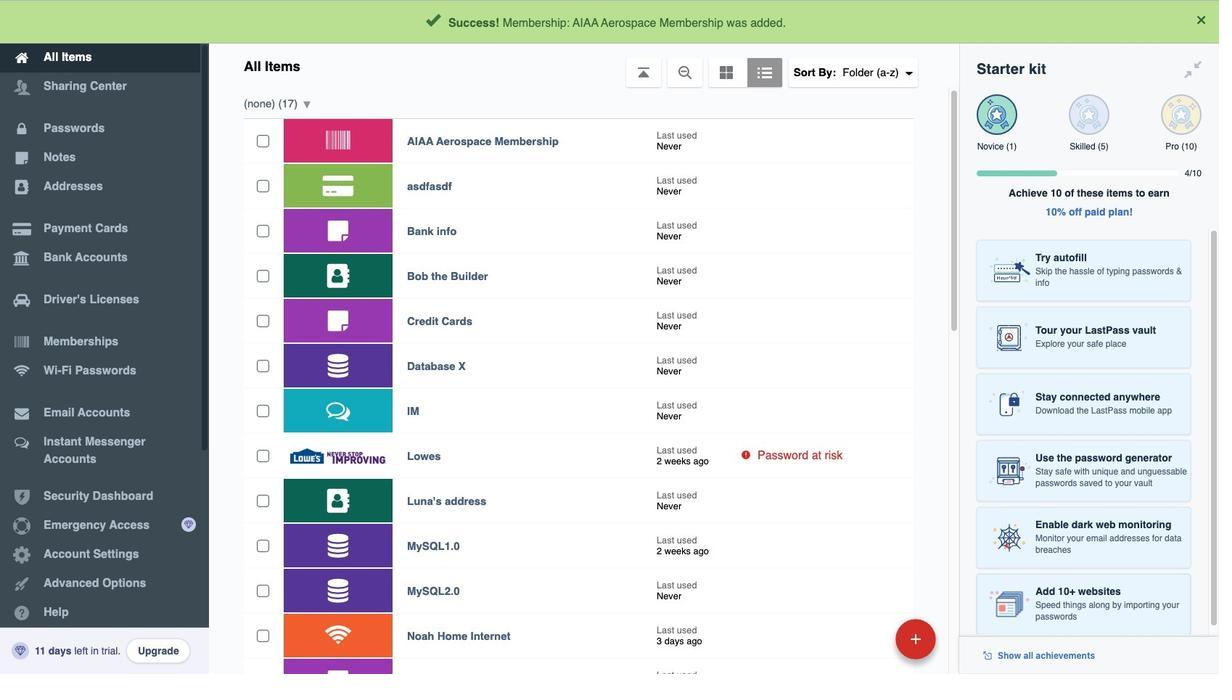 Task type: locate. For each thing, give the bounding box(es) containing it.
alert
[[0, 0, 1219, 44]]

search my vault text field
[[344, 6, 924, 38]]

new item navigation
[[796, 615, 945, 674]]

new item element
[[796, 618, 941, 660]]

main navigation navigation
[[0, 0, 209, 674]]



Task type: describe. For each thing, give the bounding box(es) containing it.
vault options navigation
[[209, 44, 960, 87]]

Search search field
[[344, 6, 924, 38]]



Task type: vqa. For each thing, say whether or not it's contained in the screenshot.
new item "element"
yes



